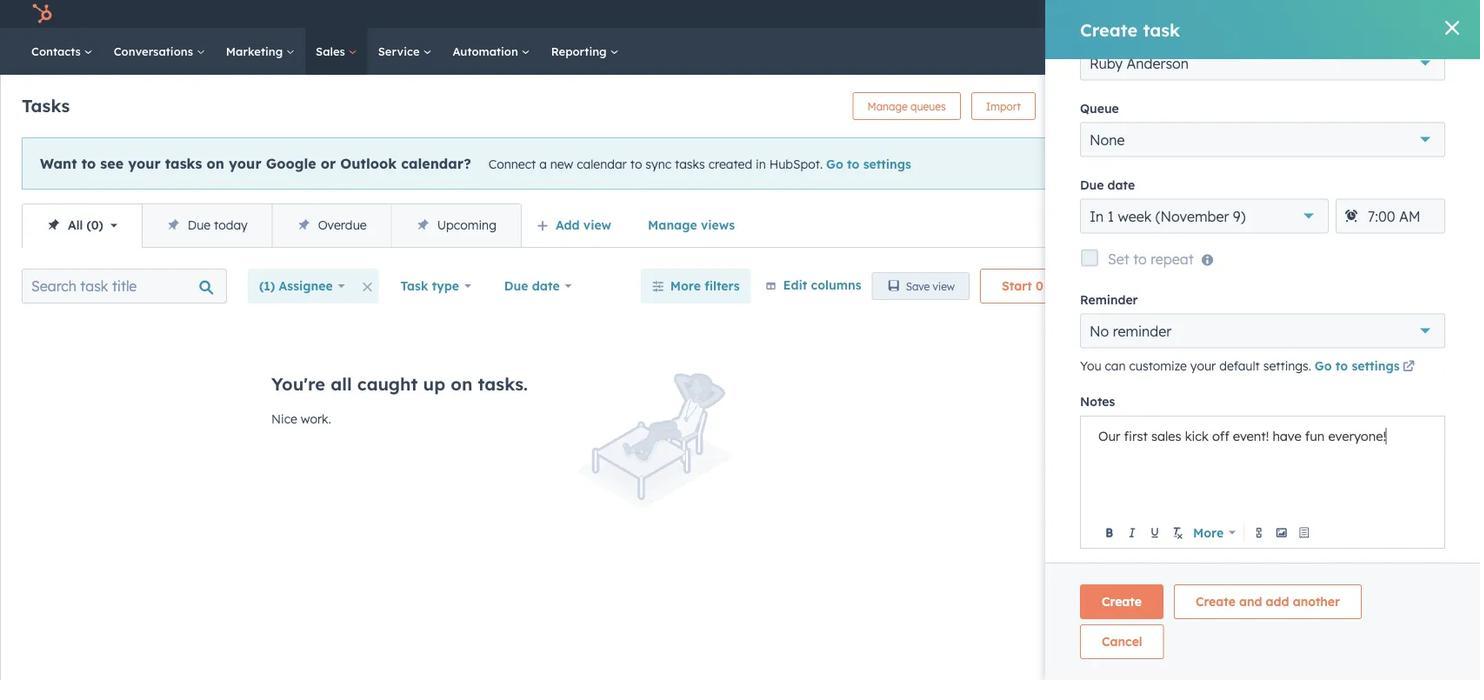 Task type: describe. For each thing, give the bounding box(es) containing it.
0 vertical spatial of
[[1322, 417, 1334, 433]]

your left google
[[229, 154, 261, 172]]

nice work.
[[271, 411, 331, 427]]

reporting
[[551, 44, 610, 58]]

track
[[1167, 438, 1196, 453]]

1 link opens in a new window image from the top
[[1403, 356, 1415, 377]]

sales
[[1151, 428, 1181, 444]]

edit columns button
[[765, 274, 861, 297]]

want to see your tasks on your google or outlook calendar? alert
[[22, 137, 1132, 190]]

schedule,
[[1244, 438, 1297, 453]]

hubspot.
[[769, 156, 823, 171]]

reporting link
[[541, 28, 629, 75]]

task type
[[400, 278, 459, 293]]

work,
[[1397, 417, 1428, 433]]

service
[[378, 44, 423, 58]]

our
[[1098, 428, 1120, 444]]

task inside banner
[[1097, 100, 1117, 113]]

made
[[1401, 7, 1431, 21]]

2 horizontal spatial due
[[1080, 177, 1104, 192]]

want
[[40, 154, 77, 172]]

automation
[[453, 44, 522, 58]]

a
[[539, 156, 547, 171]]

close image
[[1445, 21, 1459, 35]]

queues
[[911, 100, 946, 113]]

settings.
[[1263, 358, 1311, 373]]

your up "manage" on the bottom
[[1337, 417, 1363, 433]]

upcoming link
[[391, 204, 521, 247]]

(1) assignee button
[[248, 269, 356, 303]]

0 horizontal spatial 0
[[91, 217, 99, 233]]

due date inside due date "popup button"
[[504, 278, 560, 293]]

go to settings
[[1315, 358, 1400, 373]]

close image
[[1100, 159, 1110, 170]]

now you can stay on top of your daily work, keep track of your schedule, and manage your leads all in one place.
[[1167, 417, 1467, 474]]

tasks inside button
[[1047, 278, 1078, 293]]

kick
[[1185, 428, 1209, 444]]

customize
[[1129, 358, 1187, 373]]

calendar?
[[401, 154, 471, 172]]

task
[[400, 278, 428, 293]]

add
[[556, 217, 580, 233]]

on for you're all caught up on tasks.
[[451, 373, 473, 395]]

on inside alert
[[207, 154, 224, 172]]

another
[[1293, 594, 1340, 609]]

more for more
[[1193, 525, 1224, 540]]

more filters
[[670, 278, 740, 293]]

manage views
[[648, 217, 735, 233]]

cancel
[[1102, 634, 1142, 649]]

filters
[[705, 278, 740, 293]]

to for set
[[1133, 250, 1147, 267]]

0 horizontal spatial of
[[1200, 438, 1212, 453]]

sales
[[316, 44, 348, 58]]

replaced
[[1334, 131, 1395, 149]]

manage queues link
[[853, 92, 961, 120]]

Search HubSpot search field
[[1236, 37, 1449, 66]]

been
[[1296, 131, 1330, 149]]

(
[[86, 217, 91, 233]]

views
[[701, 217, 735, 233]]

due today
[[188, 217, 248, 233]]

outlook
[[340, 154, 397, 172]]

stay
[[1254, 417, 1278, 433]]

calling icon image
[[1191, 7, 1207, 22]]

all ( 0 )
[[68, 217, 103, 233]]

anderson
[[1127, 54, 1189, 72]]

settings link
[[1290, 5, 1312, 23]]

place.
[[1312, 459, 1346, 474]]

create task link
[[1046, 92, 1132, 120]]

1 horizontal spatial date
[[1107, 177, 1135, 192]]

1
[[1108, 207, 1114, 225]]

notifications image
[[1322, 8, 1338, 23]]

by
[[1399, 131, 1416, 149]]

sales link
[[305, 28, 368, 75]]

notifications button
[[1315, 0, 1345, 28]]

marketing
[[226, 44, 286, 58]]

date inside "popup button"
[[532, 278, 560, 293]]

2 link opens in a new window image from the top
[[1403, 361, 1415, 373]]

due date button
[[493, 269, 583, 303]]

hubspot image
[[31, 3, 52, 24]]

repeat
[[1151, 250, 1194, 267]]

due today link
[[142, 204, 272, 247]]

your left default
[[1190, 358, 1216, 373]]

hubspot link
[[21, 3, 65, 24]]

edit
[[783, 277, 807, 292]]

create button
[[1080, 584, 1163, 619]]

manage for manage views
[[648, 217, 697, 233]]

this
[[1191, 131, 1220, 149]]

set
[[1108, 250, 1129, 267]]

add view
[[556, 217, 611, 233]]

work.
[[301, 411, 331, 427]]

search button
[[1435, 37, 1464, 66]]

all inside 'now you can stay on top of your daily work, keep track of your schedule, and manage your leads all in one place.'
[[1440, 438, 1453, 453]]

help image
[[1264, 8, 1280, 23]]

now
[[1175, 417, 1201, 433]]

upcoming
[[437, 217, 496, 233]]

search image
[[1444, 45, 1456, 57]]

due date element
[[1336, 199, 1445, 233]]

on for now you can stay on top of your daily work, keep track of your schedule, and manage your leads all in one place.
[[1281, 417, 1296, 433]]

create inside tasks banner
[[1061, 100, 1094, 113]]

add view button
[[525, 208, 626, 243]]

0 horizontal spatial can
[[1105, 358, 1126, 373]]

0 vertical spatial all
[[331, 373, 352, 395]]

navigation containing all
[[22, 203, 522, 248]]

manage for manage queues
[[867, 100, 908, 113]]

tasks
[[22, 94, 70, 116]]

first
[[1124, 428, 1148, 444]]

contacts link
[[21, 28, 103, 75]]

sync
[[645, 156, 671, 171]]

manage
[[1326, 438, 1374, 453]]

no reminder button
[[1080, 313, 1445, 348]]



Task type: vqa. For each thing, say whether or not it's contained in the screenshot.
snippet
no



Task type: locate. For each thing, give the bounding box(es) containing it.
go right settings.
[[1315, 358, 1332, 373]]

ruby
[[1090, 54, 1123, 72]]

on left top
[[1281, 417, 1296, 433]]

on right up
[[451, 373, 473, 395]]

1 horizontal spatial settings
[[1352, 358, 1400, 373]]

in inside 'now you can stay on top of your daily work, keep track of your schedule, and manage your leads all in one place.'
[[1457, 438, 1467, 453]]

self made
[[1378, 7, 1431, 21]]

prospecting
[[1235, 149, 1318, 166]]

menu item
[[1215, 0, 1255, 28]]

off
[[1212, 428, 1229, 444]]

notes
[[1080, 394, 1115, 409]]

tasks banner
[[22, 87, 1132, 120]]

due inside "popup button"
[[504, 278, 528, 293]]

0 vertical spatial date
[[1107, 177, 1135, 192]]

0 horizontal spatial manage
[[648, 217, 697, 233]]

tasks up due today link
[[165, 154, 202, 172]]

create task up ruby anderson
[[1080, 19, 1180, 40]]

1 vertical spatial due date
[[504, 278, 560, 293]]

and
[[1301, 438, 1323, 453], [1239, 594, 1262, 609]]

date down add
[[532, 278, 560, 293]]

date
[[1107, 177, 1135, 192], [532, 278, 560, 293]]

automation link
[[442, 28, 541, 75]]

more
[[670, 278, 701, 293], [1193, 525, 1224, 540]]

0 horizontal spatial task
[[1097, 100, 1117, 113]]

ruby anderson image
[[1359, 6, 1375, 22]]

upgrade
[[1134, 8, 1181, 22]]

0 vertical spatial task
[[1143, 19, 1180, 40]]

to left sync
[[630, 156, 642, 171]]

(1)
[[259, 278, 275, 293]]

connect
[[488, 156, 536, 171]]

0 vertical spatial due date
[[1080, 177, 1135, 192]]

create inside button
[[1102, 594, 1142, 609]]

1 horizontal spatial go
[[1315, 358, 1332, 373]]

1 vertical spatial all
[[1440, 438, 1453, 453]]

start
[[1002, 278, 1032, 293]]

0 horizontal spatial date
[[532, 278, 560, 293]]

1 horizontal spatial go to settings link
[[1315, 356, 1418, 377]]

save view button
[[872, 272, 970, 300]]

settings image
[[1293, 7, 1309, 23]]

2 vertical spatial due
[[504, 278, 528, 293]]

your down "daily"
[[1377, 438, 1403, 453]]

0 horizontal spatial tasks
[[165, 154, 202, 172]]

to for go
[[1336, 358, 1348, 373]]

1 horizontal spatial can
[[1229, 417, 1250, 433]]

0 vertical spatial in
[[756, 156, 766, 171]]

start 0 tasks
[[1002, 278, 1078, 293]]

you're
[[271, 373, 325, 395]]

0 horizontal spatial more
[[670, 278, 701, 293]]

this panel has been replaced by the prospecting workspace
[[1191, 131, 1443, 166]]

1 vertical spatial on
[[451, 373, 473, 395]]

link opens in a new window image
[[1403, 356, 1415, 377], [1403, 361, 1415, 373]]

due down close image
[[1080, 177, 1104, 192]]

view right the save
[[933, 280, 955, 293]]

more inside popup button
[[1193, 525, 1224, 540]]

in inside want to see your tasks on your google or outlook calendar? alert
[[756, 156, 766, 171]]

1 horizontal spatial task
[[1143, 19, 1180, 40]]

leads
[[1406, 438, 1437, 453]]

1 horizontal spatial view
[[933, 280, 955, 293]]

)
[[99, 217, 103, 233]]

0 horizontal spatial go to settings link
[[826, 156, 911, 171]]

view for save view
[[933, 280, 955, 293]]

1 horizontal spatial on
[[451, 373, 473, 395]]

1 vertical spatial manage
[[648, 217, 697, 233]]

1 horizontal spatial 0
[[1036, 278, 1043, 293]]

0 horizontal spatial settings
[[863, 156, 911, 171]]

google
[[266, 154, 316, 172]]

0 vertical spatial more
[[670, 278, 701, 293]]

in down keep
[[1457, 438, 1467, 453]]

manage
[[867, 100, 908, 113], [648, 217, 697, 233]]

due date
[[1080, 177, 1135, 192], [504, 278, 560, 293]]

one
[[1288, 459, 1309, 474]]

created
[[708, 156, 752, 171]]

today
[[214, 217, 248, 233]]

1 vertical spatial create task
[[1061, 100, 1117, 113]]

1 vertical spatial view
[[933, 280, 955, 293]]

1 horizontal spatial due
[[504, 278, 528, 293]]

tasks right start
[[1047, 278, 1078, 293]]

in
[[756, 156, 766, 171], [1457, 438, 1467, 453]]

due left today
[[188, 217, 211, 233]]

1 horizontal spatial of
[[1322, 417, 1334, 433]]

to right hubspot.
[[847, 156, 860, 171]]

no reminder
[[1090, 322, 1172, 339]]

settings up "daily"
[[1352, 358, 1400, 373]]

1 horizontal spatial more
[[1193, 525, 1224, 540]]

save view
[[906, 280, 955, 293]]

type
[[432, 278, 459, 293]]

0 vertical spatial create task
[[1080, 19, 1180, 40]]

0 horizontal spatial in
[[756, 156, 766, 171]]

1 vertical spatial and
[[1239, 594, 1262, 609]]

go to settings link up "daily"
[[1315, 356, 1418, 377]]

to right set
[[1133, 250, 1147, 267]]

HH:MM text field
[[1336, 199, 1445, 233]]

0
[[91, 217, 99, 233], [1036, 278, 1043, 293]]

create task up none
[[1061, 100, 1117, 113]]

create and add another
[[1196, 594, 1340, 609]]

keep
[[1431, 417, 1459, 433]]

create task inside tasks banner
[[1061, 100, 1117, 113]]

has
[[1267, 131, 1292, 149]]

up
[[423, 373, 445, 395]]

more filters link
[[641, 269, 751, 303]]

go to settings link for connect a new calendar to sync tasks created in hubspot.
[[826, 156, 911, 171]]

1 vertical spatial due
[[188, 217, 211, 233]]

1 vertical spatial in
[[1457, 438, 1467, 453]]

more for more filters
[[670, 278, 701, 293]]

1 horizontal spatial all
[[1440, 438, 1453, 453]]

columns
[[811, 277, 861, 292]]

0 inside start 0 tasks button
[[1036, 278, 1043, 293]]

0 vertical spatial go to settings link
[[826, 156, 911, 171]]

reminder
[[1080, 292, 1138, 307]]

your
[[128, 154, 161, 172], [229, 154, 261, 172], [1190, 358, 1216, 373], [1337, 417, 1363, 433], [1215, 438, 1241, 453], [1377, 438, 1403, 453]]

in
[[1090, 207, 1104, 225]]

1 vertical spatial can
[[1229, 417, 1250, 433]]

view for add view
[[583, 217, 611, 233]]

on up the due today
[[207, 154, 224, 172]]

panel
[[1224, 131, 1263, 149]]

our first sales kick off event! have fun everyone!
[[1098, 428, 1386, 444]]

0 horizontal spatial due
[[188, 217, 211, 233]]

1 vertical spatial go
[[1315, 358, 1332, 373]]

2 horizontal spatial tasks
[[1047, 278, 1078, 293]]

create task
[[1080, 19, 1180, 40], [1061, 100, 1117, 113]]

1 vertical spatial 0
[[1036, 278, 1043, 293]]

task up none
[[1097, 100, 1117, 113]]

fun
[[1305, 428, 1325, 444]]

1 horizontal spatial and
[[1301, 438, 1323, 453]]

new
[[550, 156, 573, 171]]

(1) assignee
[[259, 278, 333, 293]]

can right you
[[1229, 417, 1250, 433]]

create
[[1080, 19, 1138, 40], [1061, 100, 1094, 113], [1102, 594, 1142, 609], [1196, 594, 1236, 609]]

to inside 'link'
[[1336, 358, 1348, 373]]

task type button
[[389, 269, 482, 303]]

(november
[[1155, 207, 1229, 225]]

due date down add
[[504, 278, 560, 293]]

0 vertical spatial can
[[1105, 358, 1126, 373]]

create left add
[[1196, 594, 1236, 609]]

manage left queues
[[867, 100, 908, 113]]

edit columns
[[783, 277, 861, 292]]

1 vertical spatial go to settings link
[[1315, 356, 1418, 377]]

the
[[1421, 131, 1443, 149]]

see
[[100, 154, 124, 172]]

0 vertical spatial 0
[[91, 217, 99, 233]]

all down keep
[[1440, 438, 1453, 453]]

and inside 'now you can stay on top of your daily work, keep track of your schedule, and manage your leads all in one place.'
[[1301, 438, 1323, 453]]

0 vertical spatial due
[[1080, 177, 1104, 192]]

conversations
[[114, 44, 196, 58]]

create up the cancel
[[1102, 594, 1142, 609]]

event!
[[1233, 428, 1269, 444]]

and inside button
[[1239, 594, 1262, 609]]

none button
[[1080, 122, 1445, 157]]

0 vertical spatial and
[[1301, 438, 1323, 453]]

2 horizontal spatial on
[[1281, 417, 1296, 433]]

go to settings link for you can customize your default settings.
[[1315, 356, 1418, 377]]

menu
[[1113, 0, 1459, 28]]

to right settings.
[[1336, 358, 1348, 373]]

0 right all
[[91, 217, 99, 233]]

in 1 week (november 9)
[[1090, 207, 1246, 225]]

save
[[906, 280, 930, 293]]

upgrade image
[[1115, 7, 1130, 23]]

1 vertical spatial task
[[1097, 100, 1117, 113]]

1 vertical spatial more
[[1193, 525, 1224, 540]]

0 horizontal spatial due date
[[504, 278, 560, 293]]

import
[[986, 100, 1021, 113]]

go to settings link down manage queues link
[[826, 156, 911, 171]]

overdue link
[[272, 204, 391, 247]]

Search task title search field
[[22, 269, 227, 303]]

in 1 week (november 9) button
[[1080, 199, 1329, 233]]

1 horizontal spatial tasks
[[675, 156, 705, 171]]

reminder
[[1113, 322, 1172, 339]]

1 horizontal spatial manage
[[867, 100, 908, 113]]

can inside 'now you can stay on top of your daily work, keep track of your schedule, and manage your leads all in one place.'
[[1229, 417, 1250, 433]]

2 vertical spatial on
[[1281, 417, 1296, 433]]

1 vertical spatial date
[[532, 278, 560, 293]]

go inside alert
[[826, 156, 843, 171]]

marketing link
[[215, 28, 305, 75]]

your down you
[[1215, 438, 1241, 453]]

caught
[[357, 373, 418, 395]]

0 vertical spatial go
[[826, 156, 843, 171]]

view inside popup button
[[583, 217, 611, 233]]

on
[[207, 154, 224, 172], [451, 373, 473, 395], [1281, 417, 1296, 433]]

0 horizontal spatial view
[[583, 217, 611, 233]]

go
[[826, 156, 843, 171], [1315, 358, 1332, 373]]

tasks right sync
[[675, 156, 705, 171]]

assignee
[[279, 278, 333, 293]]

1 horizontal spatial due date
[[1080, 177, 1135, 192]]

all right you're
[[331, 373, 352, 395]]

settings down manage queues
[[863, 156, 911, 171]]

create inside button
[[1196, 594, 1236, 609]]

to left the see
[[81, 154, 96, 172]]

to for want
[[81, 154, 96, 172]]

in right created
[[756, 156, 766, 171]]

manage inside tasks banner
[[867, 100, 908, 113]]

menu containing self made
[[1113, 0, 1459, 28]]

1 horizontal spatial in
[[1457, 438, 1467, 453]]

due date down close image
[[1080, 177, 1135, 192]]

view right add
[[583, 217, 611, 233]]

contacts
[[31, 44, 84, 58]]

0 horizontal spatial on
[[207, 154, 224, 172]]

cancel button
[[1080, 624, 1164, 659]]

0 vertical spatial settings
[[863, 156, 911, 171]]

of left off
[[1200, 438, 1212, 453]]

and down top
[[1301, 438, 1323, 453]]

task up anderson
[[1143, 19, 1180, 40]]

can right 'you'
[[1105, 358, 1126, 373]]

calendar
[[577, 156, 627, 171]]

9)
[[1233, 207, 1246, 225]]

want to see your tasks on your google or outlook calendar?
[[40, 154, 471, 172]]

manage left views
[[648, 217, 697, 233]]

go to settings link inside want to see your tasks on your google or outlook calendar? alert
[[826, 156, 911, 171]]

task
[[1143, 19, 1180, 40], [1097, 100, 1117, 113]]

go inside 'link'
[[1315, 358, 1332, 373]]

self made button
[[1348, 0, 1457, 28]]

manage queues
[[867, 100, 946, 113]]

conversations link
[[103, 28, 215, 75]]

on inside 'now you can stay on top of your daily work, keep track of your schedule, and manage your leads all in one place.'
[[1281, 417, 1296, 433]]

everyone!
[[1328, 428, 1386, 444]]

0 vertical spatial on
[[207, 154, 224, 172]]

1 vertical spatial of
[[1200, 438, 1212, 453]]

start 0 tasks button
[[980, 269, 1118, 303]]

your right the see
[[128, 154, 161, 172]]

date down close image
[[1107, 177, 1135, 192]]

0 vertical spatial view
[[583, 217, 611, 233]]

more inside "link"
[[670, 278, 701, 293]]

view inside button
[[933, 280, 955, 293]]

settings inside want to see your tasks on your google or outlook calendar? alert
[[863, 156, 911, 171]]

all
[[331, 373, 352, 395], [1440, 438, 1453, 453]]

have
[[1273, 428, 1301, 444]]

go right hubspot.
[[826, 156, 843, 171]]

navigation
[[22, 203, 522, 248]]

and left add
[[1239, 594, 1262, 609]]

0 vertical spatial manage
[[867, 100, 908, 113]]

due right type
[[504, 278, 528, 293]]

0 horizontal spatial go
[[826, 156, 843, 171]]

create up 'ruby'
[[1080, 19, 1138, 40]]

1 vertical spatial settings
[[1352, 358, 1400, 373]]

of right top
[[1322, 417, 1334, 433]]

more button
[[1190, 520, 1239, 545]]

0 horizontal spatial all
[[331, 373, 352, 395]]

create up none
[[1061, 100, 1094, 113]]

0 right start
[[1036, 278, 1043, 293]]

0 horizontal spatial and
[[1239, 594, 1262, 609]]

connect a new calendar to sync tasks created in hubspot. go to settings
[[488, 156, 911, 171]]



